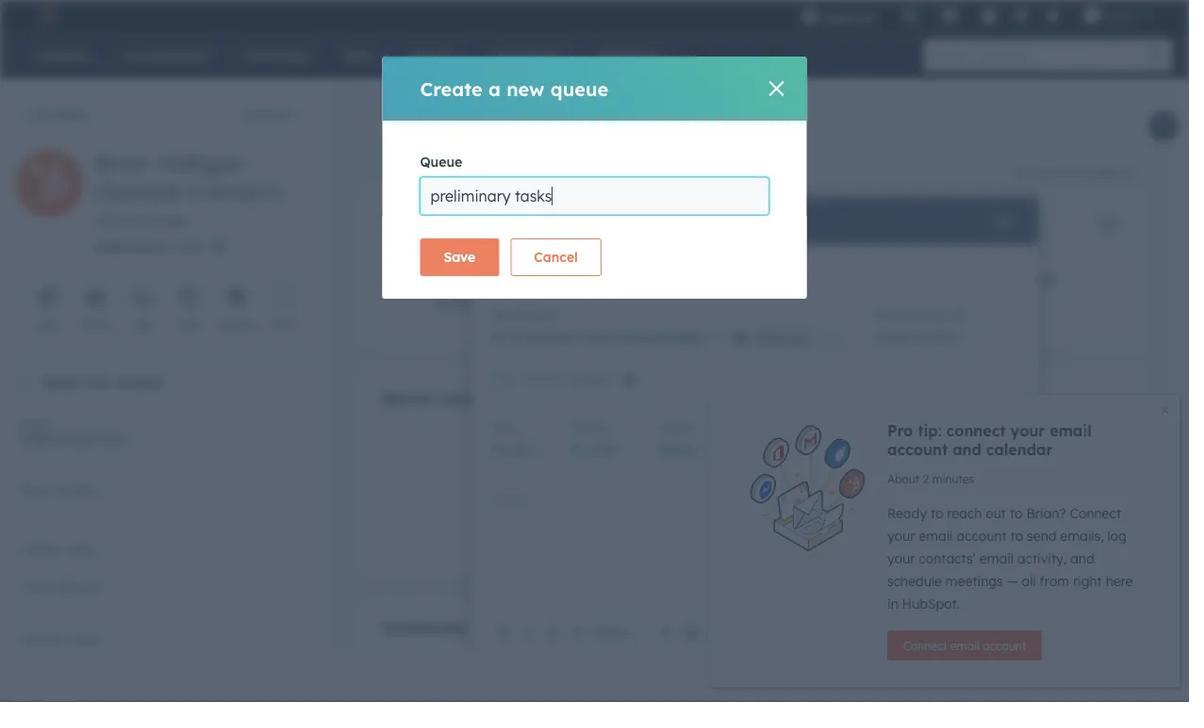 Task type: locate. For each thing, give the bounding box(es) containing it.
contact
[[19, 543, 61, 557]]

account down out
[[957, 528, 1007, 545]]

email up contacts'
[[919, 528, 953, 545]]

1 horizontal spatial task
[[518, 212, 552, 231]]

1 vertical spatial email
[[19, 418, 48, 432]]

2 date from the left
[[1027, 273, 1057, 287]]

and up minutes
[[953, 441, 982, 460]]

0 horizontal spatial about
[[42, 374, 81, 390]]

low
[[590, 442, 616, 458]]

about left this
[[42, 374, 81, 390]]

(wednesday)
[[618, 329, 705, 346]]

create inside dialog
[[420, 77, 483, 100]]

account inside "button"
[[984, 639, 1027, 653]]

email up the brian?
[[1050, 422, 1092, 441]]

to
[[549, 370, 564, 389], [789, 420, 800, 435], [931, 506, 944, 522], [1010, 506, 1023, 522], [1011, 528, 1024, 545]]

last for last activity date
[[933, 273, 962, 287]]

close image inside create a new queue dialog
[[769, 81, 785, 96]]

1 vertical spatial more
[[594, 624, 628, 641]]

settings image
[[1013, 8, 1030, 25]]

settings link
[[1010, 5, 1033, 25]]

business
[[522, 329, 579, 346]]

more inside popup button
[[594, 624, 628, 641]]

lifecycle left stage
[[19, 633, 65, 647]]

marketplaces image
[[942, 8, 959, 25]]

2 vertical spatial your
[[888, 551, 916, 568]]

1 vertical spatial create
[[470, 273, 515, 287]]

close image
[[769, 81, 785, 96], [1162, 407, 1169, 414]]

account up about 2 minutes
[[888, 441, 949, 460]]

brian?
[[1027, 506, 1067, 522]]

create for date
[[470, 273, 515, 287]]

stage
[[767, 273, 804, 287]]

0 vertical spatial last
[[933, 273, 962, 287]]

repeat
[[568, 370, 615, 389]]

create left a
[[420, 77, 483, 100]]

hubspot link
[[23, 4, 71, 26]]

Last contacted text field
[[19, 592, 313, 622]]

lifecycle inside lifecycle stage lead
[[700, 273, 764, 287]]

your inside pro tip: connect your email account and calendar
[[1011, 422, 1046, 441]]

days
[[583, 329, 614, 346]]

bh@hubspot.com up number
[[19, 431, 128, 448]]

0 vertical spatial about
[[42, 374, 81, 390]]

1 day before button
[[873, 325, 969, 351]]

1 vertical spatial queue
[[660, 420, 694, 435]]

0 horizontal spatial lifecycle
[[19, 633, 65, 647]]

funky button
[[1073, 0, 1165, 30]]

2 vertical spatial account
[[984, 639, 1027, 653]]

2 right the with
[[946, 624, 954, 641]]

email up phone
[[19, 418, 48, 432]]

here
[[1107, 574, 1134, 590]]

1 vertical spatial task
[[179, 319, 201, 332]]

2 inside popup button
[[946, 624, 954, 641]]

email for email bh@hubspot.com
[[19, 418, 48, 432]]

1 vertical spatial connect
[[904, 639, 948, 653]]

about inside dropdown button
[[42, 374, 81, 390]]

google
[[142, 212, 187, 229]]

task right minimize dialog image
[[518, 212, 552, 231]]

to right set
[[549, 370, 564, 389]]

email image
[[88, 292, 103, 307]]

about for about this contact
[[42, 374, 81, 390]]

to up town
[[789, 420, 800, 435]]

task
[[518, 212, 552, 231], [179, 319, 201, 332]]

0 vertical spatial close image
[[769, 81, 785, 96]]

0 horizontal spatial connect
[[904, 639, 948, 653]]

meeting
[[217, 319, 257, 332]]

before
[[913, 329, 956, 346]]

1 vertical spatial about
[[888, 472, 920, 486]]

email down email icon
[[82, 319, 109, 332]]

0 horizontal spatial email
[[19, 418, 48, 432]]

none button
[[660, 437, 708, 463]]

0 horizontal spatial last
[[19, 581, 42, 595]]

marketplaces button
[[930, 0, 970, 30]]

brian halligan (sample contact) ceo at google
[[94, 149, 282, 229]]

navigation
[[360, 96, 586, 143]]

0 vertical spatial your
[[1011, 422, 1046, 441]]

2
[[923, 472, 930, 486], [946, 624, 954, 641]]

1 vertical spatial last
[[19, 581, 42, 595]]

task image
[[182, 292, 197, 307]]

save button
[[420, 239, 499, 276]]

1 vertical spatial account
[[957, 528, 1007, 545]]

Title text field
[[492, 264, 1020, 302]]

0 horizontal spatial and
[[953, 441, 982, 460]]

queue
[[420, 154, 463, 170], [660, 420, 694, 435]]

funky town image
[[1084, 7, 1101, 24]]

date
[[518, 273, 548, 287], [1027, 273, 1057, 287]]

about for about 2 minutes
[[888, 472, 920, 486]]

connect inside "button"
[[904, 639, 948, 653]]

close dialog image
[[997, 215, 1012, 230]]

calling icon button
[[894, 3, 926, 28]]

tip:
[[918, 422, 942, 441]]

account down —
[[984, 639, 1027, 653]]

1 horizontal spatial date
[[1027, 273, 1057, 287]]

your right connect
[[1011, 422, 1046, 441]]

task down task image
[[179, 319, 201, 332]]

note
[[36, 319, 60, 332]]

1 date from the left
[[518, 273, 548, 287]]

create inside 'create date 10/18/2023 3:29 pm mdt'
[[470, 273, 515, 287]]

1
[[873, 329, 880, 346]]

1 horizontal spatial email
[[82, 319, 109, 332]]

0 vertical spatial account
[[888, 441, 949, 460]]

1 horizontal spatial more
[[594, 624, 628, 641]]

queue
[[551, 77, 609, 100]]

date
[[516, 308, 541, 322]]

about up ready
[[888, 472, 920, 486]]

account inside pro tip: connect your email account and calendar
[[888, 441, 949, 460]]

schedule
[[888, 574, 943, 590]]

0 vertical spatial lifecycle
[[700, 273, 764, 287]]

bh@hubspot.com down google
[[94, 239, 204, 255]]

lifecycle for lifecycle stage lead
[[700, 273, 764, 287]]

1 horizontal spatial queue
[[660, 420, 694, 435]]

last
[[933, 273, 962, 287], [19, 581, 42, 595]]

2 left minutes
[[923, 472, 930, 486]]

0 vertical spatial create
[[420, 77, 483, 100]]

day
[[884, 329, 909, 346]]

more
[[272, 319, 296, 332], [594, 624, 628, 641]]

1 horizontal spatial close image
[[1162, 407, 1169, 414]]

send reminder
[[873, 308, 950, 322]]

customize tabs
[[1032, 166, 1119, 180]]

0 horizontal spatial 2
[[923, 472, 930, 486]]

(sample
[[94, 177, 183, 206]]

owner
[[64, 543, 97, 557]]

reminder
[[903, 308, 950, 322]]

meetings
[[946, 574, 1004, 590]]

1 horizontal spatial connect
[[1070, 506, 1122, 522]]

associated with 2 records
[[838, 624, 1007, 641]]

contacts
[[29, 107, 88, 123]]

in 3 business days (wednesday) button
[[492, 325, 718, 351]]

no activities. alert
[[382, 431, 1122, 558]]

create for a
[[420, 77, 483, 100]]

upgrade image
[[802, 8, 819, 25]]

menu
[[789, 0, 1167, 30]]

1 horizontal spatial lifecycle
[[700, 273, 764, 287]]

to left reach
[[931, 506, 944, 522]]

funky
[[1105, 7, 1137, 23]]

last down contact
[[19, 581, 42, 595]]

date up pm
[[518, 273, 548, 287]]

0 horizontal spatial date
[[518, 273, 548, 287]]

hubspot image
[[34, 4, 57, 26]]

last for last contacted
[[19, 581, 42, 595]]

minimize dialog image
[[488, 215, 503, 230]]

note image
[[41, 292, 56, 307]]

1 horizontal spatial last
[[933, 273, 962, 287]]

queue up none
[[660, 420, 694, 435]]

1 vertical spatial close image
[[1162, 407, 1169, 414]]

save
[[444, 249, 476, 266]]

create up 10/18/2023
[[470, 273, 515, 287]]

email bh@hubspot.com
[[19, 418, 128, 448]]

and down emails,
[[1071, 551, 1095, 568]]

queue down "overview" button
[[420, 154, 463, 170]]

ceo
[[94, 212, 122, 229]]

email inside pro tip: connect your email account and calendar
[[1050, 422, 1092, 441]]

contact)
[[189, 177, 282, 206]]

notifications button
[[1037, 0, 1069, 30]]

menu item
[[889, 0, 893, 30]]

bh@hubspot.com
[[94, 239, 204, 255], [19, 431, 128, 448]]

meeting image
[[229, 292, 244, 307]]

1 horizontal spatial and
[[1071, 551, 1095, 568]]

contacted
[[45, 581, 99, 595]]

contact
[[113, 374, 163, 390]]

queue inside dialog
[[420, 154, 463, 170]]

minutes
[[933, 472, 975, 486]]

your
[[1011, 422, 1046, 441], [888, 528, 916, 545], [888, 551, 916, 568]]

date right activity
[[1027, 273, 1057, 287]]

and
[[953, 441, 982, 460], [1071, 551, 1095, 568]]

your up schedule in the right bottom of the page
[[888, 551, 916, 568]]

0 vertical spatial and
[[953, 441, 982, 460]]

0 vertical spatial more
[[272, 319, 296, 332]]

0 horizontal spatial queue
[[420, 154, 463, 170]]

a
[[489, 77, 501, 100]]

your down ready
[[888, 528, 916, 545]]

1 vertical spatial your
[[888, 528, 916, 545]]

reach
[[948, 506, 982, 522]]

customize
[[1032, 166, 1091, 180]]

1 horizontal spatial about
[[888, 472, 920, 486]]

0 horizontal spatial close image
[[769, 81, 785, 96]]

lifecycle up "lead"
[[700, 273, 764, 287]]

lifecycle stage
[[19, 633, 99, 647]]

at
[[125, 212, 138, 229]]

set to repeat
[[522, 370, 615, 389]]

1 horizontal spatial 2
[[946, 624, 954, 641]]

email inside 'email bh@hubspot.com'
[[19, 418, 48, 432]]

last contacted
[[19, 581, 99, 595]]

0 vertical spatial email
[[82, 319, 109, 332]]

0 vertical spatial connect
[[1070, 506, 1122, 522]]

email inside "button"
[[951, 639, 980, 653]]

companies
[[382, 619, 466, 637]]

0 vertical spatial queue
[[420, 154, 463, 170]]

this
[[85, 374, 109, 390]]

1 vertical spatial 2
[[946, 624, 954, 641]]

email right the with
[[951, 639, 980, 653]]

1 vertical spatial and
[[1071, 551, 1095, 568]]

funky
[[738, 442, 778, 458]]

1 vertical spatial lifecycle
[[19, 633, 65, 647]]

last up reminder
[[933, 273, 962, 287]]



Task type: vqa. For each thing, say whether or not it's contained in the screenshot.
History in export hubspot employee access history get a report showing when hubspot employees accessed your account in the last 90 days.
no



Task type: describe. For each thing, give the bounding box(es) containing it.
more button
[[591, 619, 644, 646]]

navigation containing overview
[[360, 96, 586, 143]]

notifications image
[[1044, 8, 1061, 25]]

cancel
[[534, 249, 578, 266]]

funky town button
[[738, 437, 829, 463]]

pro tip: connect your email account and calendar
[[888, 422, 1092, 460]]

phone number
[[19, 484, 96, 498]]

funky town
[[738, 442, 816, 458]]

stage
[[68, 633, 99, 647]]

send
[[1028, 528, 1057, 545]]

communications
[[438, 389, 563, 408]]

3
[[511, 329, 518, 346]]

from
[[1040, 574, 1070, 590]]

upgrade
[[823, 9, 876, 25]]

ready
[[888, 506, 927, 522]]

Search HubSpot search field
[[925, 40, 1156, 72]]

about this contact
[[42, 374, 163, 390]]

assigned
[[738, 420, 786, 435]]

in
[[492, 329, 507, 346]]

HH:MM text field
[[725, 327, 842, 351]]

and inside pro tip: connect your email account and calendar
[[953, 441, 982, 460]]

to for assigned
[[789, 420, 800, 435]]

connect email account button
[[888, 631, 1043, 661]]

ready to reach out to brian? connect your email account to send emails, log your contacts' email activity, and schedule meetings — all from right here in hubspot.
[[888, 506, 1134, 613]]

due date
[[492, 308, 541, 322]]

0 horizontal spatial task
[[179, 319, 201, 332]]

to-do
[[492, 442, 530, 458]]

help image
[[981, 8, 998, 25]]

email for email
[[82, 319, 109, 332]]

overview button
[[361, 97, 475, 142]]

pro
[[888, 422, 914, 441]]

search button
[[1141, 40, 1173, 72]]

connect email account
[[904, 639, 1027, 653]]

no
[[711, 538, 730, 555]]

10/18/2023
[[432, 294, 503, 310]]

to for ready
[[931, 506, 944, 522]]

about 2 minutes
[[888, 472, 975, 486]]

create a new queue dialog
[[383, 57, 807, 299]]

tabs
[[1094, 166, 1119, 180]]

in 3 business days (wednesday)
[[492, 329, 705, 346]]

call image
[[135, 292, 150, 307]]

actions button
[[231, 96, 317, 134]]

0 vertical spatial 2
[[923, 472, 930, 486]]

associated
[[838, 624, 910, 641]]

to-
[[492, 442, 513, 458]]

Phone number text field
[[19, 480, 313, 518]]

activities.
[[734, 538, 793, 555]]

mdt
[[558, 294, 586, 310]]

log
[[1108, 528, 1127, 545]]

search image
[[1150, 49, 1163, 62]]

connect inside ready to reach out to brian? connect your email account to send emails, log your contacts' email activity, and schedule meetings — all from right here in hubspot.
[[1070, 506, 1122, 522]]

1 day before
[[873, 329, 956, 346]]

pm
[[535, 294, 555, 310]]

activities button
[[475, 97, 586, 142]]

halligan
[[157, 149, 246, 177]]

0 vertical spatial task
[[518, 212, 552, 231]]

to-do button
[[492, 437, 543, 463]]

cancel button
[[511, 239, 602, 276]]

to for set
[[549, 370, 564, 389]]

date inside 'create date 10/18/2023 3:29 pm mdt'
[[518, 273, 548, 287]]

create a new queue
[[420, 77, 609, 100]]

calling icon image
[[902, 7, 919, 24]]

hubspot.
[[903, 596, 961, 613]]

contact owner
[[19, 543, 97, 557]]

associated with 2 records button
[[838, 619, 1020, 646]]

recent
[[382, 389, 434, 408]]

with
[[914, 624, 942, 641]]

connect
[[947, 422, 1006, 441]]

out
[[986, 506, 1007, 522]]

menu containing funky
[[789, 0, 1167, 30]]

and inside ready to reach out to brian? connect your email account to send emails, log your contacts' email activity, and schedule meetings — all from right here in hubspot.
[[1071, 551, 1095, 568]]

1 vertical spatial bh@hubspot.com
[[19, 431, 128, 448]]

due
[[492, 308, 513, 322]]

do
[[513, 442, 530, 458]]

account inside ready to reach out to brian? connect your email account to send emails, log your contacts' email activity, and schedule meetings — all from right here in hubspot.
[[957, 528, 1007, 545]]

new
[[507, 77, 545, 100]]

right
[[1074, 574, 1103, 590]]

help button
[[974, 0, 1006, 30]]

no activities.
[[711, 538, 793, 555]]

low button
[[573, 437, 629, 463]]

create date 10/18/2023 3:29 pm mdt
[[432, 273, 586, 310]]

Queue text field
[[420, 177, 769, 215]]

email up —
[[980, 551, 1014, 568]]

call
[[133, 319, 152, 332]]

to left send
[[1011, 528, 1024, 545]]

0 horizontal spatial more
[[272, 319, 296, 332]]

recent communications
[[382, 389, 563, 408]]

phone
[[19, 484, 52, 498]]

all
[[1022, 574, 1037, 590]]

customize tabs link
[[1007, 158, 1145, 188]]

calendar
[[987, 441, 1053, 460]]

activity,
[[1018, 551, 1067, 568]]

emails,
[[1061, 528, 1105, 545]]

number
[[55, 484, 96, 498]]

about this contact button
[[0, 357, 313, 408]]

contacts link
[[15, 107, 88, 123]]

activity
[[966, 273, 1023, 287]]

actions
[[243, 107, 292, 123]]

assigned to
[[738, 420, 800, 435]]

to right out
[[1010, 506, 1023, 522]]

3:29
[[507, 294, 531, 310]]

records
[[958, 624, 1007, 641]]

—
[[1007, 574, 1019, 590]]

send
[[873, 308, 899, 322]]

0 vertical spatial bh@hubspot.com
[[94, 239, 204, 255]]

lifecycle for lifecycle stage
[[19, 633, 65, 647]]

none
[[660, 442, 695, 458]]

overview
[[387, 111, 449, 128]]

lifecycle stage lead
[[700, 273, 804, 310]]



